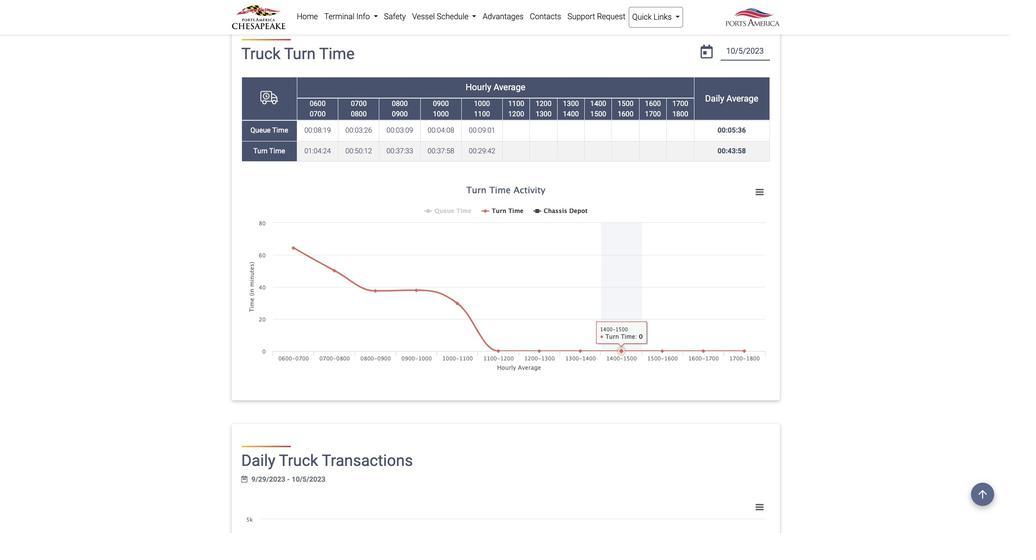 Task type: locate. For each thing, give the bounding box(es) containing it.
home link left terminal
[[294, 7, 321, 27]]

0 vertical spatial home
[[239, 1, 260, 10]]

home down analytics at the top
[[297, 12, 318, 21]]

support request link
[[564, 7, 629, 27]]

1400 1500
[[590, 100, 606, 119]]

0 vertical spatial 1000
[[474, 100, 490, 108]]

0700 down 0600
[[310, 110, 326, 119]]

1 vertical spatial 1500
[[590, 110, 606, 119]]

1200
[[536, 100, 552, 108], [508, 110, 524, 119]]

daily right 1700 1800
[[705, 93, 724, 104]]

0600
[[310, 100, 326, 108]]

advantages
[[483, 12, 524, 21]]

0 vertical spatial turn
[[284, 45, 316, 63]]

0 vertical spatial average
[[494, 82, 525, 93]]

average
[[494, 82, 525, 93], [726, 93, 758, 104]]

1 vertical spatial 1700
[[645, 110, 661, 119]]

00:37:33
[[387, 147, 413, 156]]

0 horizontal spatial 1500
[[590, 110, 606, 119]]

00:04:08
[[428, 127, 454, 135]]

home left analytics at the top
[[239, 1, 260, 10]]

0800
[[392, 100, 408, 108], [351, 110, 367, 119]]

00:29:42
[[469, 147, 495, 156]]

0900
[[433, 100, 449, 108], [392, 110, 408, 119]]

0 horizontal spatial 1600
[[618, 110, 634, 119]]

queue
[[250, 127, 271, 135]]

0 horizontal spatial 1000
[[433, 110, 449, 119]]

1500 right 1400 1500
[[618, 100, 634, 108]]

go to top image
[[971, 484, 994, 507]]

0600 0700
[[310, 100, 326, 119]]

1500
[[618, 100, 634, 108], [590, 110, 606, 119]]

average up 00:05:36
[[726, 93, 758, 104]]

1500 down hourly average daily average
[[590, 110, 606, 119]]

1 vertical spatial 1200
[[508, 110, 524, 119]]

1600 1700
[[645, 100, 661, 119]]

1100 up 00:09:01 on the left top
[[474, 110, 490, 119]]

0700 up 00:03:26
[[351, 100, 367, 108]]

0 vertical spatial 1200
[[536, 100, 552, 108]]

0 horizontal spatial 0900
[[392, 110, 408, 119]]

1 horizontal spatial 0900
[[433, 100, 449, 108]]

0 vertical spatial 0800
[[392, 100, 408, 108]]

time right queue
[[272, 127, 288, 135]]

1 vertical spatial 1600
[[618, 110, 634, 119]]

0 horizontal spatial average
[[494, 82, 525, 93]]

calendar week image
[[241, 477, 248, 484]]

1700 left 1800
[[645, 110, 661, 119]]

1800
[[672, 110, 688, 119]]

vessel schedule
[[412, 12, 470, 21]]

1300
[[563, 100, 579, 108], [536, 110, 552, 119]]

0800 up 00:03:09
[[392, 100, 408, 108]]

1 vertical spatial time
[[272, 127, 288, 135]]

time down terminal
[[319, 45, 355, 63]]

0 horizontal spatial 1300
[[536, 110, 552, 119]]

1 vertical spatial turn
[[253, 147, 268, 156]]

terminal
[[324, 12, 354, 21]]

0 vertical spatial 0700
[[351, 100, 367, 108]]

time for 00:08:19
[[272, 127, 288, 135]]

turn
[[284, 45, 316, 63], [253, 147, 268, 156]]

1 vertical spatial 0700
[[310, 110, 326, 119]]

1 horizontal spatial daily
[[705, 93, 724, 104]]

1 vertical spatial 1100
[[474, 110, 490, 119]]

daily
[[705, 93, 724, 104], [241, 452, 275, 471]]

00:43:58
[[718, 147, 746, 156]]

home link left analytics at the top
[[239, 1, 260, 10]]

contacts link
[[527, 7, 564, 27]]

1100 left 1200 1300
[[508, 100, 524, 108]]

1000 up the 00:04:08
[[433, 110, 449, 119]]

00:09:01
[[469, 127, 495, 135]]

1600 down hourly average daily average
[[618, 110, 634, 119]]

0 vertical spatial truck
[[241, 45, 280, 63]]

00:08:19
[[304, 127, 331, 135]]

0 horizontal spatial 0800
[[351, 110, 367, 119]]

1300 right 1200 1300
[[563, 100, 579, 108]]

9/29/2023 - 10/5/2023
[[251, 476, 326, 484]]

1300 right 1100 1200
[[536, 110, 552, 119]]

01:04:24
[[304, 147, 331, 156]]

time down 'queue time' at top left
[[269, 147, 285, 156]]

truck turn time
[[241, 45, 355, 63]]

1100
[[508, 100, 524, 108], [474, 110, 490, 119]]

1700
[[672, 100, 688, 108], [645, 110, 661, 119]]

truck
[[241, 45, 280, 63], [279, 452, 318, 471]]

1000
[[474, 100, 490, 108], [433, 110, 449, 119]]

0 horizontal spatial 0700
[[310, 110, 326, 119]]

home link
[[239, 1, 260, 10], [294, 7, 321, 27]]

1 horizontal spatial 1100
[[508, 100, 524, 108]]

0800 0900
[[392, 100, 408, 119]]

0 horizontal spatial home link
[[239, 1, 260, 10]]

1400 left 1500 1600
[[590, 100, 606, 108]]

average up 1100 1200
[[494, 82, 525, 93]]

links
[[654, 12, 672, 22]]

0 vertical spatial 1300
[[563, 100, 579, 108]]

daily up 9/29/2023
[[241, 452, 275, 471]]

0 horizontal spatial 1700
[[645, 110, 661, 119]]

1 vertical spatial average
[[726, 93, 758, 104]]

1700 up 1800
[[672, 100, 688, 108]]

1 horizontal spatial home
[[297, 12, 318, 21]]

1 vertical spatial 0800
[[351, 110, 367, 119]]

1 horizontal spatial 1600
[[645, 100, 661, 108]]

1 horizontal spatial average
[[726, 93, 758, 104]]

0 vertical spatial 1400
[[590, 100, 606, 108]]

0700
[[351, 100, 367, 108], [310, 110, 326, 119]]

0900 up the 00:04:08
[[433, 100, 449, 108]]

2 vertical spatial time
[[269, 147, 285, 156]]

1 horizontal spatial 1300
[[563, 100, 579, 108]]

hourly average daily average
[[466, 82, 758, 104]]

00:03:09
[[387, 127, 413, 135]]

1 horizontal spatial 1700
[[672, 100, 688, 108]]

0800 up 00:03:26
[[351, 110, 367, 119]]

home
[[239, 1, 260, 10], [297, 12, 318, 21]]

safety link
[[381, 7, 409, 27]]

1 vertical spatial 0900
[[392, 110, 408, 119]]

1600
[[645, 100, 661, 108], [618, 110, 634, 119]]

1400 right 1200 1300
[[563, 110, 579, 119]]

0 vertical spatial daily
[[705, 93, 724, 104]]

1200 right 1100 1200
[[536, 100, 552, 108]]

0 horizontal spatial home
[[239, 1, 260, 10]]

0 vertical spatial 1100
[[508, 100, 524, 108]]

0 horizontal spatial daily
[[241, 452, 275, 471]]

0 vertical spatial 1700
[[672, 100, 688, 108]]

1500 1600
[[618, 100, 634, 119]]

0 vertical spatial 0900
[[433, 100, 449, 108]]

0 horizontal spatial 1400
[[563, 110, 579, 119]]

quick links
[[632, 12, 674, 22]]

hourly
[[466, 82, 491, 93]]

1200 left 1200 1300
[[508, 110, 524, 119]]

1600 right 1500 1600
[[645, 100, 661, 108]]

1400
[[590, 100, 606, 108], [563, 110, 579, 119]]

1 horizontal spatial 0800
[[392, 100, 408, 108]]

1000 down hourly
[[474, 100, 490, 108]]

0 vertical spatial 1500
[[618, 100, 634, 108]]

None text field
[[720, 43, 770, 61]]

0 vertical spatial 1600
[[645, 100, 661, 108]]

1 horizontal spatial 1200
[[536, 100, 552, 108]]

0900 up 00:03:09
[[392, 110, 408, 119]]

time
[[319, 45, 355, 63], [272, 127, 288, 135], [269, 147, 285, 156]]



Task type: describe. For each thing, give the bounding box(es) containing it.
1 horizontal spatial 0700
[[351, 100, 367, 108]]

quick
[[632, 12, 652, 22]]

0 horizontal spatial turn
[[253, 147, 268, 156]]

terminal info link
[[321, 7, 381, 27]]

terminal info
[[324, 12, 372, 21]]

schedule
[[437, 12, 468, 21]]

1200 1300
[[536, 100, 552, 119]]

1 horizontal spatial 1500
[[618, 100, 634, 108]]

vessel schedule link
[[409, 7, 480, 27]]

1300 1400
[[563, 100, 579, 119]]

1 horizontal spatial home link
[[294, 7, 321, 27]]

00:03:26
[[345, 127, 372, 135]]

0 horizontal spatial 1200
[[508, 110, 524, 119]]

safety
[[384, 12, 406, 21]]

1 vertical spatial daily
[[241, 452, 275, 471]]

1 vertical spatial 1000
[[433, 110, 449, 119]]

daily truck transactions
[[241, 452, 413, 471]]

1 horizontal spatial turn
[[284, 45, 316, 63]]

-
[[287, 476, 290, 484]]

00:05:36
[[718, 127, 746, 135]]

advantages link
[[480, 7, 527, 27]]

turn time
[[253, 147, 285, 156]]

1 vertical spatial 1300
[[536, 110, 552, 119]]

calendar day image
[[701, 45, 713, 59]]

0 vertical spatial time
[[319, 45, 355, 63]]

10/5/2023
[[292, 476, 326, 484]]

request
[[597, 12, 625, 21]]

info
[[356, 12, 370, 21]]

1100 1200
[[508, 100, 524, 119]]

vessel
[[412, 12, 435, 21]]

quick links link
[[629, 7, 683, 28]]

support request
[[567, 12, 625, 21]]

0700 0800
[[351, 100, 367, 119]]

contacts
[[530, 12, 561, 21]]

queue time
[[250, 127, 288, 135]]

00:50:12
[[345, 147, 372, 156]]

transactions
[[322, 452, 413, 471]]

1 horizontal spatial 1400
[[590, 100, 606, 108]]

support
[[567, 12, 595, 21]]

1000 1100
[[474, 100, 490, 119]]

1 horizontal spatial 1000
[[474, 100, 490, 108]]

time for 01:04:24
[[269, 147, 285, 156]]

1 vertical spatial 1400
[[563, 110, 579, 119]]

1 vertical spatial truck
[[279, 452, 318, 471]]

analytics
[[271, 1, 303, 10]]

00:37:58
[[428, 147, 454, 156]]

daily inside hourly average daily average
[[705, 93, 724, 104]]

0 horizontal spatial 1100
[[474, 110, 490, 119]]

0900 1000
[[433, 100, 449, 119]]

1700 1800
[[672, 100, 688, 119]]

1 vertical spatial home
[[297, 12, 318, 21]]

9/29/2023
[[251, 476, 285, 484]]



Task type: vqa. For each thing, say whether or not it's contained in the screenshot.
the Breakbulk Availability link
no



